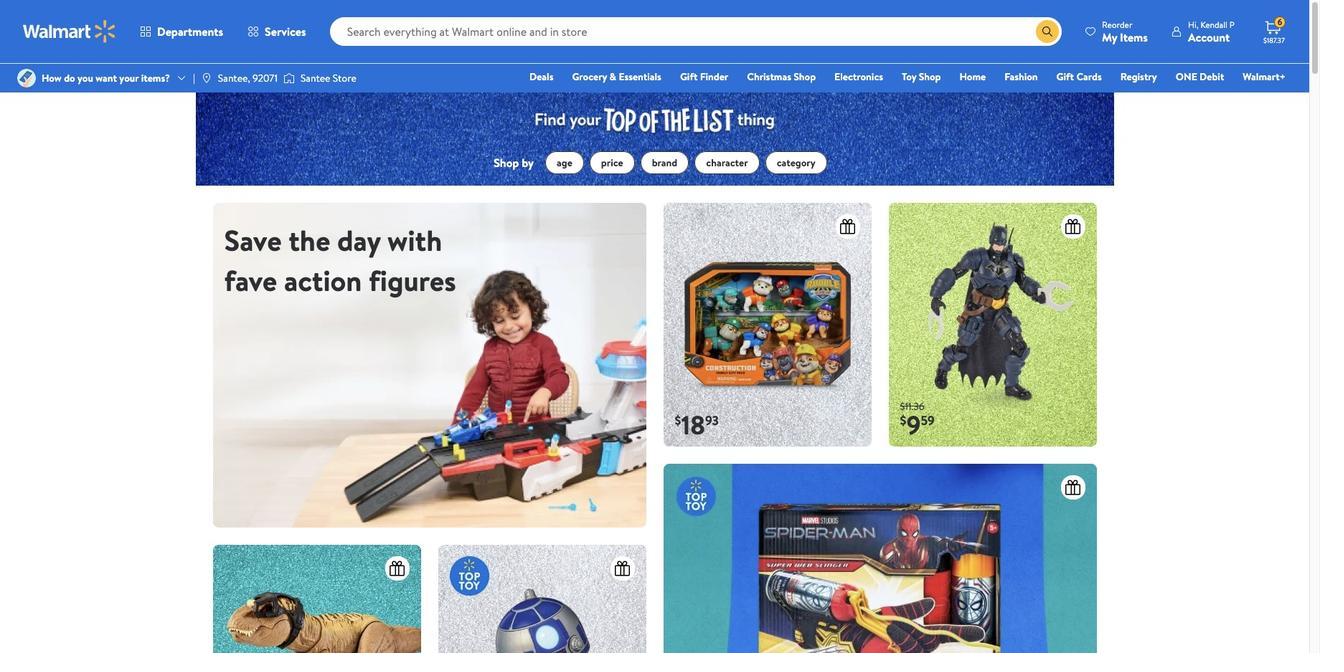 Task type: vqa. For each thing, say whether or not it's contained in the screenshot.
Hi, Test A Account
no



Task type: locate. For each thing, give the bounding box(es) containing it.
shop for toy shop
[[919, 70, 941, 84]]

price
[[601, 156, 624, 170]]

59
[[921, 412, 935, 430]]

$ left 59
[[901, 412, 907, 430]]

one debit
[[1176, 70, 1225, 84]]

fashion
[[1005, 70, 1038, 84]]

2 horizontal spatial shop
[[919, 70, 941, 84]]

deals
[[530, 70, 554, 84]]

one
[[1176, 70, 1198, 84]]

store
[[333, 71, 357, 85]]

$ inside $11.36 $ 9 59
[[901, 412, 907, 430]]

0 horizontal spatial shop
[[494, 155, 519, 171]]

gift cards
[[1057, 70, 1102, 84]]

finder
[[700, 70, 729, 84]]

santee, 92071
[[218, 71, 278, 85]]

2 gift from the left
[[1057, 70, 1075, 84]]

1 horizontal spatial shop
[[794, 70, 816, 84]]

walmart+
[[1244, 70, 1286, 84]]

shop right toy
[[919, 70, 941, 84]]

$ left 93
[[675, 412, 682, 430]]

shop right christmas
[[794, 70, 816, 84]]

age
[[557, 156, 573, 170]]

with
[[388, 221, 442, 261]]

 image for santee store
[[284, 71, 295, 85]]

character button
[[695, 152, 760, 175]]

hi,
[[1189, 18, 1199, 31]]

santee
[[301, 71, 331, 85]]

category
[[777, 156, 816, 170]]

shop left by
[[494, 155, 519, 171]]

action
[[284, 261, 362, 301]]

shop inside 'link'
[[794, 70, 816, 84]]

 image
[[17, 69, 36, 88]]

my
[[1103, 29, 1118, 45]]

hi, kendall p account
[[1189, 18, 1235, 45]]

 image
[[284, 71, 295, 85], [201, 73, 212, 84], [213, 203, 646, 529]]

shop
[[794, 70, 816, 84], [919, 70, 941, 84], [494, 155, 519, 171]]

$11.36 $ 9 59
[[901, 400, 935, 444]]

electronics link
[[829, 69, 890, 85]]

$187.37
[[1264, 35, 1286, 45]]

how
[[42, 71, 62, 85]]

0 horizontal spatial gift
[[680, 70, 698, 84]]

Search search field
[[330, 17, 1063, 46]]

age button
[[546, 152, 584, 175]]

items?
[[141, 71, 170, 85]]

deals link
[[523, 69, 560, 85]]

gift left "cards"
[[1057, 70, 1075, 84]]

reorder my items
[[1103, 18, 1149, 45]]

gift for gift cards
[[1057, 70, 1075, 84]]

$ 18 93
[[675, 408, 719, 444]]

1 horizontal spatial $
[[901, 412, 907, 430]]

services button
[[236, 14, 318, 49]]

walmart+ link
[[1237, 69, 1293, 85]]

gift finder
[[680, 70, 729, 84]]

departments button
[[128, 14, 236, 49]]

2 $ from the left
[[901, 412, 907, 430]]

1 gift from the left
[[680, 70, 698, 84]]

gift left finder
[[680, 70, 698, 84]]

brand
[[652, 156, 678, 170]]

0 horizontal spatial $
[[675, 412, 682, 430]]

93
[[706, 412, 719, 430]]

reorder
[[1103, 18, 1133, 31]]

1 horizontal spatial gift
[[1057, 70, 1075, 84]]

christmas
[[748, 70, 792, 84]]

how do you want your items?
[[42, 71, 170, 85]]

92071
[[253, 71, 278, 85]]

registry link
[[1115, 69, 1164, 85]]

$
[[675, 412, 682, 430], [901, 412, 907, 430]]

hasbro marvel spider-man super web slinger role-play toy, with web fluid, shoots webs or water, for kids ages 5 and up image
[[664, 465, 1097, 654]]

brand button
[[641, 152, 689, 175]]

grocery & essentials link
[[566, 69, 668, 85]]

one debit link
[[1170, 69, 1231, 85]]

registry
[[1121, 70, 1158, 84]]

1 $ from the left
[[675, 412, 682, 430]]

dc comics: batman adventures action figure with armor accessories image
[[889, 203, 1097, 447]]

figures
[[369, 261, 456, 301]]

essentials
[[619, 70, 662, 84]]

gift
[[680, 70, 698, 84], [1057, 70, 1075, 84]]

shop inside "link"
[[919, 70, 941, 84]]

find your top of the list thing image
[[517, 93, 793, 140]]



Task type: describe. For each thing, give the bounding box(es) containing it.
by
[[522, 155, 534, 171]]

cards
[[1077, 70, 1102, 84]]

home link
[[954, 69, 993, 85]]

grocery
[[572, 70, 607, 84]]

the
[[289, 221, 330, 261]]

 image for santee, 92071
[[201, 73, 212, 84]]

fave
[[224, 261, 277, 301]]

6 $187.37
[[1264, 16, 1286, 45]]

toy
[[902, 70, 917, 84]]

|
[[193, 71, 195, 85]]

price button
[[590, 152, 635, 175]]

rubble & crew, toy figures gift pack, with 7 collectible figures image
[[664, 203, 872, 447]]

items
[[1121, 29, 1149, 45]]

shop for christmas shop
[[794, 70, 816, 84]]

category button
[[766, 152, 828, 175]]

home
[[960, 70, 987, 84]]

search icon image
[[1042, 26, 1054, 37]]

account
[[1189, 29, 1231, 45]]

day
[[337, 221, 381, 261]]

christmas shop link
[[741, 69, 823, 85]]

walmart image
[[23, 20, 116, 43]]

toy shop link
[[896, 69, 948, 85]]

save
[[224, 221, 282, 261]]

grocery & essentials
[[572, 70, 662, 84]]

p
[[1230, 18, 1235, 31]]

shop by
[[494, 155, 534, 171]]

Walmart Site-Wide search field
[[330, 17, 1063, 46]]

&
[[610, 70, 617, 84]]

kendall
[[1201, 18, 1228, 31]]

gift for gift finder
[[680, 70, 698, 84]]

$11.36
[[901, 400, 925, 414]]

electronics
[[835, 70, 884, 84]]

debit
[[1200, 70, 1225, 84]]

want
[[96, 71, 117, 85]]

departments
[[157, 24, 223, 39]]

18
[[682, 408, 706, 444]]

toy shop
[[902, 70, 941, 84]]

do
[[64, 71, 75, 85]]

your
[[119, 71, 139, 85]]

fashion link
[[999, 69, 1045, 85]]

gift cards link
[[1051, 69, 1109, 85]]

save the day with fave action figures
[[224, 221, 456, 301]]

services
[[265, 24, 306, 39]]

6
[[1278, 16, 1283, 28]]

santee,
[[218, 71, 250, 85]]

character
[[707, 156, 748, 170]]

$ inside the '$ 18 93'
[[675, 412, 682, 430]]

gift finder link
[[674, 69, 735, 85]]

christmas shop
[[748, 70, 816, 84]]

you
[[78, 71, 93, 85]]

santee store
[[301, 71, 357, 85]]

9
[[907, 408, 921, 444]]



